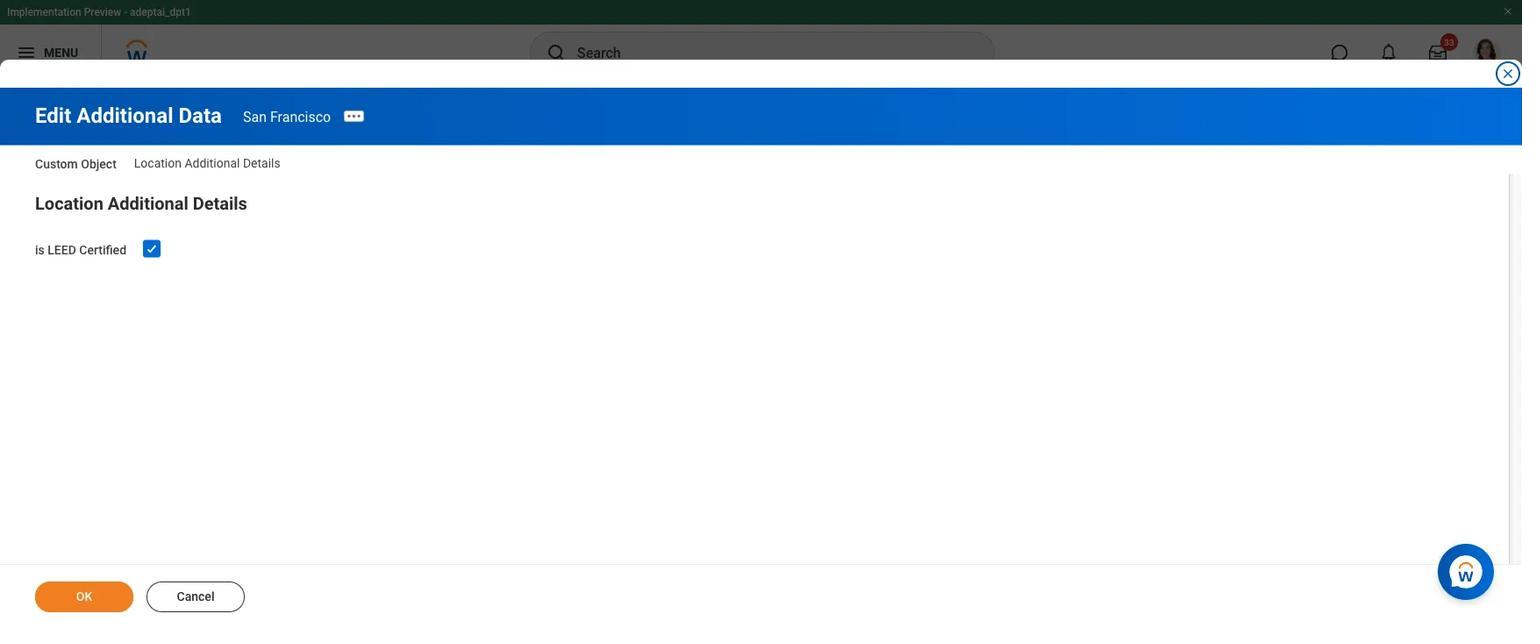 Task type: locate. For each thing, give the bounding box(es) containing it.
2 vertical spatial additional
[[108, 193, 188, 214]]

check small image
[[141, 238, 162, 259]]

edit additional data dialog
[[0, 0, 1522, 628]]

profile logan mcneil element
[[1463, 33, 1512, 72]]

0 vertical spatial location
[[134, 156, 182, 170]]

close edit additional data image
[[1501, 67, 1515, 81]]

-
[[124, 6, 127, 18]]

edit additional data
[[35, 103, 222, 128]]

leed
[[48, 243, 76, 257]]

details down san
[[243, 156, 281, 170]]

edit
[[35, 103, 71, 128]]

location inside "group"
[[35, 193, 103, 214]]

0 horizontal spatial location
[[35, 193, 103, 214]]

additional up check small image
[[108, 193, 188, 214]]

san francisco element
[[243, 108, 331, 125]]

preview
[[84, 6, 121, 18]]

is leed certified
[[35, 243, 126, 257]]

location additional details inside "group"
[[35, 193, 247, 214]]

details
[[243, 156, 281, 170], [193, 193, 247, 214]]

additional down data
[[185, 156, 240, 170]]

additional up 'object'
[[77, 103, 173, 128]]

0 vertical spatial details
[[243, 156, 281, 170]]

location down the custom object
[[35, 193, 103, 214]]

additional for location additional details button
[[108, 193, 188, 214]]

search image
[[546, 42, 567, 63]]

location
[[134, 156, 182, 170], [35, 193, 103, 214]]

additional
[[77, 103, 173, 128], [185, 156, 240, 170], [108, 193, 188, 214]]

san
[[243, 108, 267, 125]]

data
[[179, 103, 222, 128]]

additional for the location additional details element
[[185, 156, 240, 170]]

additional inside "group"
[[108, 193, 188, 214]]

location additional details
[[134, 156, 281, 170], [35, 193, 247, 214]]

edit additional data main content
[[0, 88, 1522, 628]]

workday assistant region
[[1438, 537, 1501, 600]]

location additional details up check small image
[[35, 193, 247, 214]]

0 vertical spatial location additional details
[[134, 156, 281, 170]]

notifications large image
[[1380, 44, 1398, 61]]

1 vertical spatial location additional details
[[35, 193, 247, 214]]

implementation preview -   adeptai_dpt1
[[7, 6, 191, 18]]

1 vertical spatial details
[[193, 193, 247, 214]]

details down the location additional details element
[[193, 193, 247, 214]]

1 horizontal spatial location
[[134, 156, 182, 170]]

location for location additional details button
[[35, 193, 103, 214]]

details inside "group"
[[193, 193, 247, 214]]

adeptai_dpt1
[[130, 6, 191, 18]]

details for the location additional details element
[[243, 156, 281, 170]]

is
[[35, 243, 45, 257]]

1 vertical spatial additional
[[185, 156, 240, 170]]

location up location additional details button
[[134, 156, 182, 170]]

location additional details button
[[35, 193, 247, 214]]

1 vertical spatial location
[[35, 193, 103, 214]]

location for the location additional details element
[[134, 156, 182, 170]]

location additional details down data
[[134, 156, 281, 170]]



Task type: vqa. For each thing, say whether or not it's contained in the screenshot.
Location Additional Details group
yes



Task type: describe. For each thing, give the bounding box(es) containing it.
0 vertical spatial additional
[[77, 103, 173, 128]]

certified
[[79, 243, 126, 257]]

inbox large image
[[1429, 44, 1447, 61]]

location additional details for the location additional details element
[[134, 156, 281, 170]]

san francisco
[[243, 108, 331, 125]]

ok
[[76, 590, 92, 604]]

custom
[[35, 157, 78, 172]]

custom object
[[35, 157, 117, 172]]

cancel button
[[147, 582, 245, 612]]

location additional details element
[[134, 156, 281, 170]]

location additional details group
[[35, 190, 1487, 259]]

implementation preview -   adeptai_dpt1 banner
[[0, 0, 1522, 81]]

object
[[81, 157, 117, 172]]

ok button
[[35, 582, 133, 612]]

details for location additional details button
[[193, 193, 247, 214]]

close environment banner image
[[1503, 6, 1514, 17]]

francisco
[[270, 108, 331, 125]]

cancel
[[177, 590, 215, 604]]

implementation
[[7, 6, 81, 18]]

location additional details for location additional details button
[[35, 193, 247, 214]]



